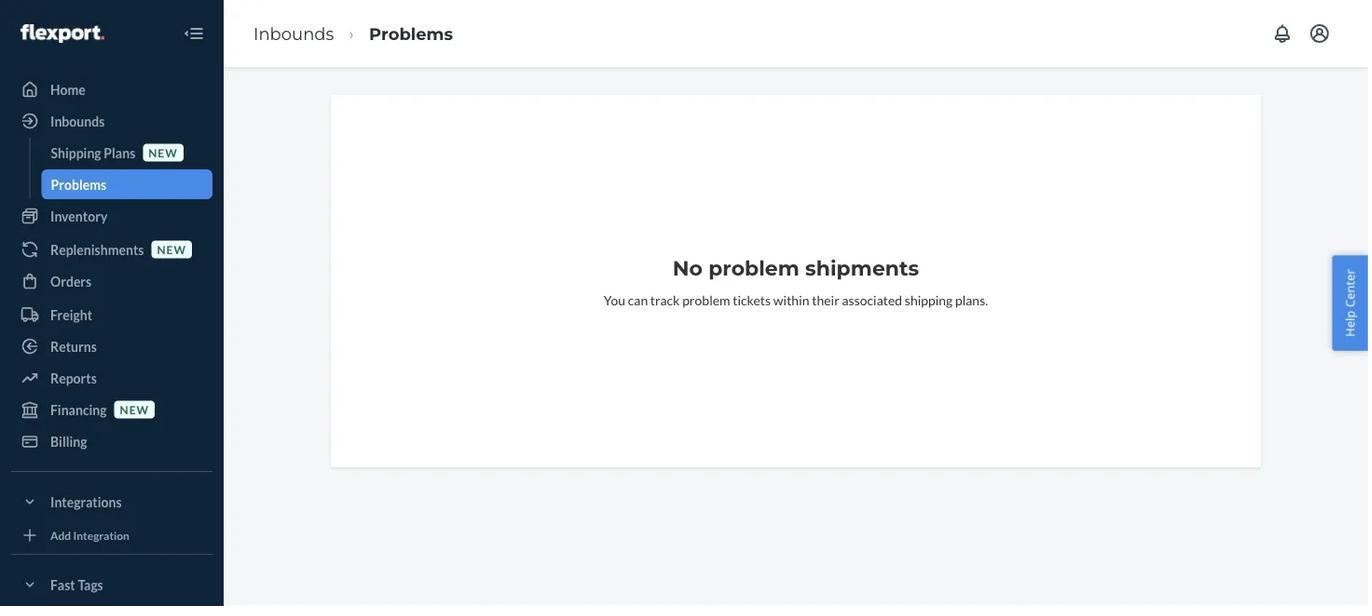 Task type: locate. For each thing, give the bounding box(es) containing it.
their
[[812, 292, 840, 308]]

returns
[[50, 339, 97, 355]]

home
[[50, 82, 86, 97]]

inbounds inside breadcrumbs 'navigation'
[[254, 23, 334, 44]]

new for replenishments
[[157, 243, 186, 256]]

problems link inside breadcrumbs 'navigation'
[[369, 23, 453, 44]]

1 horizontal spatial inbounds link
[[254, 23, 334, 44]]

0 horizontal spatial inbounds
[[50, 113, 105, 129]]

new right plans
[[148, 146, 178, 159]]

new down reports link
[[120, 403, 149, 417]]

problems link
[[369, 23, 453, 44], [41, 170, 213, 200]]

financing
[[50, 402, 107, 418]]

1 horizontal spatial inbounds
[[254, 23, 334, 44]]

0 vertical spatial inbounds link
[[254, 23, 334, 44]]

billing
[[50, 434, 87, 450]]

0 vertical spatial inbounds
[[254, 23, 334, 44]]

inbounds
[[254, 23, 334, 44], [50, 113, 105, 129]]

1 vertical spatial problems
[[51, 177, 106, 193]]

new
[[148, 146, 178, 159], [157, 243, 186, 256], [120, 403, 149, 417]]

1 vertical spatial problems link
[[41, 170, 213, 200]]

help center button
[[1333, 256, 1369, 351]]

1 horizontal spatial problems link
[[369, 23, 453, 44]]

center
[[1342, 270, 1359, 308]]

new up orders "link"
[[157, 243, 186, 256]]

can
[[628, 292, 648, 308]]

inbounds link
[[254, 23, 334, 44], [11, 106, 213, 136]]

tags
[[78, 578, 103, 593]]

help center
[[1342, 270, 1359, 337]]

fast
[[50, 578, 75, 593]]

1 vertical spatial new
[[157, 243, 186, 256]]

shipments
[[806, 256, 919, 281]]

fast tags button
[[11, 571, 213, 600]]

0 vertical spatial problems
[[369, 23, 453, 44]]

problem up tickets
[[709, 256, 800, 281]]

new for financing
[[120, 403, 149, 417]]

0 vertical spatial problems link
[[369, 23, 453, 44]]

inventory link
[[11, 201, 213, 231]]

tickets
[[733, 292, 771, 308]]

problems
[[369, 23, 453, 44], [51, 177, 106, 193]]

inventory
[[50, 208, 108, 224]]

problem down the no on the top of the page
[[683, 292, 731, 308]]

breadcrumbs navigation
[[239, 6, 468, 61]]

shipping plans
[[51, 145, 135, 161]]

2 vertical spatial new
[[120, 403, 149, 417]]

problem
[[709, 256, 800, 281], [683, 292, 731, 308]]

billing link
[[11, 427, 213, 457]]

1 vertical spatial inbounds link
[[11, 106, 213, 136]]

problems inside breadcrumbs 'navigation'
[[369, 23, 453, 44]]

fast tags
[[50, 578, 103, 593]]

you
[[604, 292, 626, 308]]

you can track problem tickets within their associated shipping plans.
[[604, 292, 988, 308]]

1 horizontal spatial problems
[[369, 23, 453, 44]]

no problem shipments
[[673, 256, 919, 281]]

orders
[[50, 274, 92, 289]]

0 vertical spatial new
[[148, 146, 178, 159]]

help
[[1342, 311, 1359, 337]]

open notifications image
[[1272, 22, 1294, 45]]



Task type: vqa. For each thing, say whether or not it's contained in the screenshot.
FREIGHT
yes



Task type: describe. For each thing, give the bounding box(es) containing it.
inbounds link inside breadcrumbs 'navigation'
[[254, 23, 334, 44]]

replenishments
[[50, 242, 144, 258]]

within
[[774, 292, 810, 308]]

associated
[[842, 292, 903, 308]]

0 horizontal spatial problems
[[51, 177, 106, 193]]

1 vertical spatial inbounds
[[50, 113, 105, 129]]

orders link
[[11, 267, 213, 296]]

add integration link
[[11, 525, 213, 547]]

new for shipping plans
[[148, 146, 178, 159]]

track
[[651, 292, 680, 308]]

freight link
[[11, 300, 213, 330]]

integrations
[[50, 495, 122, 510]]

add integration
[[50, 529, 130, 543]]

0 vertical spatial problem
[[709, 256, 800, 281]]

no
[[673, 256, 703, 281]]

reports link
[[11, 364, 213, 393]]

plans
[[104, 145, 135, 161]]

plans.
[[956, 292, 988, 308]]

shipping
[[905, 292, 953, 308]]

close navigation image
[[183, 22, 205, 45]]

0 horizontal spatial problems link
[[41, 170, 213, 200]]

0 horizontal spatial inbounds link
[[11, 106, 213, 136]]

flexport logo image
[[21, 24, 104, 43]]

integration
[[73, 529, 130, 543]]

open account menu image
[[1309, 22, 1331, 45]]

1 vertical spatial problem
[[683, 292, 731, 308]]

add
[[50, 529, 71, 543]]

reports
[[50, 371, 97, 386]]

shipping
[[51, 145, 101, 161]]

freight
[[50, 307, 92, 323]]

returns link
[[11, 332, 213, 362]]

home link
[[11, 75, 213, 104]]

integrations button
[[11, 488, 213, 517]]



